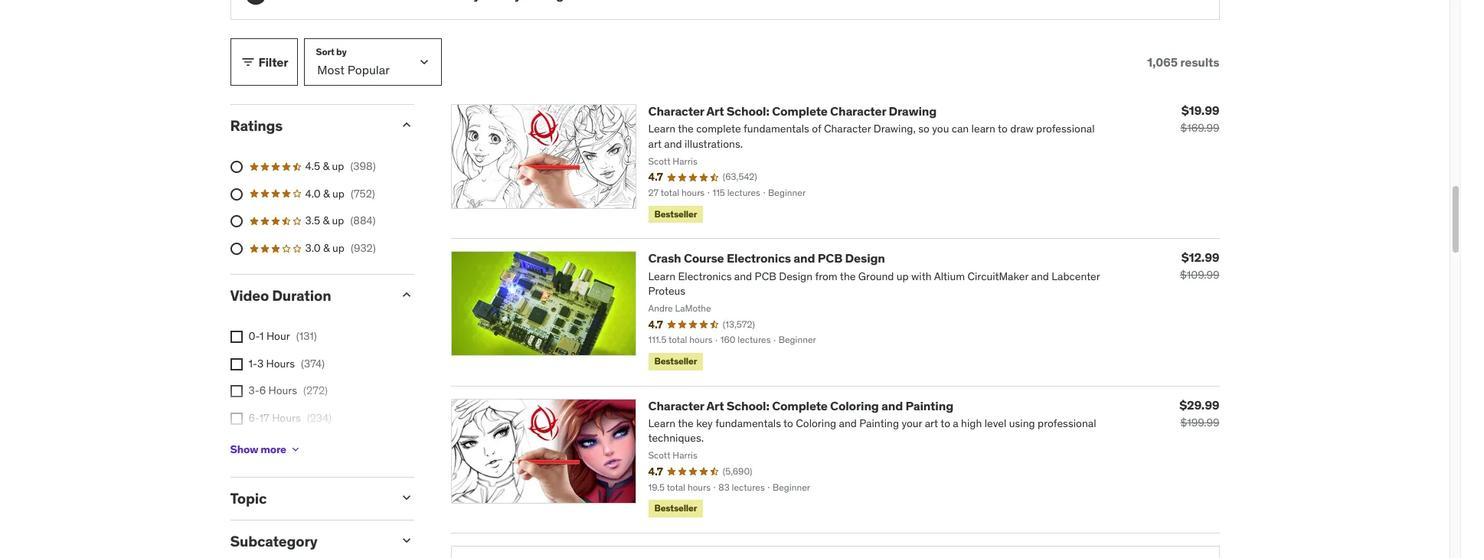 Task type: locate. For each thing, give the bounding box(es) containing it.
ratings
[[230, 117, 283, 135]]

crash course electronics and pcb design link
[[648, 251, 885, 266]]

hours for 1-3 hours
[[266, 357, 295, 370]]

results
[[1180, 54, 1219, 69]]

& for 3.5
[[323, 214, 329, 228]]

hours right 17
[[272, 411, 301, 425]]

ratings button
[[230, 117, 386, 135]]

1 vertical spatial art
[[706, 398, 724, 413]]

0 vertical spatial complete
[[772, 104, 828, 119]]

2 school: from the top
[[727, 398, 769, 413]]

character for character art school: complete character drawing
[[648, 104, 704, 119]]

1 school: from the top
[[727, 104, 769, 119]]

0 vertical spatial small image
[[240, 55, 255, 70]]

character art school: complete character drawing
[[648, 104, 937, 119]]

and
[[794, 251, 815, 266], [881, 398, 903, 413]]

1 complete from the top
[[772, 104, 828, 119]]

drawing
[[889, 104, 937, 119]]

small image
[[399, 117, 414, 133], [399, 533, 414, 548]]

1 vertical spatial complete
[[772, 398, 828, 413]]

filter button
[[230, 38, 298, 86]]

xsmall image
[[230, 331, 242, 343], [230, 358, 242, 370], [289, 444, 302, 456]]

& for 3.0
[[323, 241, 330, 255]]

1 vertical spatial small image
[[399, 533, 414, 548]]

$199.99
[[1180, 415, 1219, 429]]

& right 3.5 at the left top of the page
[[323, 214, 329, 228]]

1 vertical spatial small image
[[399, 287, 414, 303]]

$12.99
[[1181, 250, 1219, 265]]

complete
[[772, 104, 828, 119], [772, 398, 828, 413]]

1,065 results status
[[1147, 54, 1219, 70]]

3-6 hours (272)
[[248, 384, 328, 398]]

& right '4.0'
[[323, 187, 330, 200]]

6-
[[248, 411, 259, 425]]

0 vertical spatial school:
[[727, 104, 769, 119]]

3.5 & up (884)
[[305, 214, 376, 228]]

electronics
[[727, 251, 791, 266]]

xsmall image left 6-
[[230, 413, 242, 425]]

school: for coloring
[[727, 398, 769, 413]]

$109.99
[[1180, 268, 1219, 282]]

1 vertical spatial school:
[[727, 398, 769, 413]]

up for 3.0 & up
[[332, 241, 345, 255]]

subcategory
[[230, 532, 317, 551]]

1 vertical spatial xsmall image
[[230, 413, 242, 425]]

$169.99
[[1180, 121, 1219, 135]]

complete for character
[[772, 104, 828, 119]]

1
[[260, 329, 264, 343]]

and left painting
[[881, 398, 903, 413]]

1 vertical spatial and
[[881, 398, 903, 413]]

$12.99 $109.99
[[1180, 250, 1219, 282]]

$29.99 $199.99
[[1180, 397, 1219, 429]]

1 xsmall image from the top
[[230, 385, 242, 398]]

complete for coloring
[[772, 398, 828, 413]]

& for 4.5
[[323, 159, 329, 173]]

$19.99
[[1181, 103, 1219, 118]]

2 vertical spatial xsmall image
[[289, 444, 302, 456]]

hours right 6
[[268, 384, 297, 398]]

more
[[260, 442, 286, 456]]

up for 3.5 & up
[[332, 214, 344, 228]]

4.0
[[305, 187, 321, 200]]

4.5
[[305, 159, 320, 173]]

0 vertical spatial art
[[706, 104, 724, 119]]

3
[[257, 357, 264, 370]]

2 complete from the top
[[772, 398, 828, 413]]

art for character art school: complete character drawing
[[706, 104, 724, 119]]

& for 4.0
[[323, 187, 330, 200]]

1 small image from the top
[[399, 117, 414, 133]]

0 vertical spatial small image
[[399, 117, 414, 133]]

(752)
[[351, 187, 375, 200]]

& right "4.5"
[[323, 159, 329, 173]]

& right 3.0
[[323, 241, 330, 255]]

crash
[[648, 251, 681, 266]]

character art school: complete coloring and painting
[[648, 398, 953, 413]]

topic
[[230, 489, 267, 508]]

video
[[230, 287, 269, 305]]

small image
[[240, 55, 255, 70], [399, 287, 414, 303], [399, 490, 414, 506]]

topic button
[[230, 489, 386, 508]]

2 small image from the top
[[399, 533, 414, 548]]

xsmall image left 1-
[[230, 358, 242, 370]]

hours right 3
[[266, 357, 295, 370]]

0 vertical spatial xsmall image
[[230, 331, 242, 343]]

and left the pcb
[[794, 251, 815, 266]]

1 art from the top
[[706, 104, 724, 119]]

xsmall image left the 3-
[[230, 385, 242, 398]]

show more
[[230, 442, 286, 456]]

up left (932) on the left
[[332, 241, 345, 255]]

duration
[[272, 287, 331, 305]]

hour
[[266, 329, 290, 343]]

1 horizontal spatial and
[[881, 398, 903, 413]]

character art school: complete coloring and painting link
[[648, 398, 953, 413]]

1,065
[[1147, 54, 1178, 69]]

xsmall image
[[230, 385, 242, 398], [230, 413, 242, 425]]

up
[[332, 159, 344, 173], [332, 187, 345, 200], [332, 214, 344, 228], [332, 241, 345, 255]]

6-17 hours (234)
[[248, 411, 332, 425]]

character
[[648, 104, 704, 119], [830, 104, 886, 119], [648, 398, 704, 413]]

show more button
[[230, 434, 302, 465]]

1 vertical spatial xsmall image
[[230, 358, 242, 370]]

small image for ratings
[[399, 117, 414, 133]]

&
[[323, 159, 329, 173], [323, 187, 330, 200], [323, 214, 329, 228], [323, 241, 330, 255]]

0 vertical spatial and
[[794, 251, 815, 266]]

2 vertical spatial small image
[[399, 490, 414, 506]]

(374)
[[301, 357, 325, 370]]

up left '(752)'
[[332, 187, 345, 200]]

coloring
[[830, 398, 879, 413]]

0 vertical spatial xsmall image
[[230, 385, 242, 398]]

art
[[706, 104, 724, 119], [706, 398, 724, 413]]

xsmall image left "0-" in the left bottom of the page
[[230, 331, 242, 343]]

filter
[[258, 54, 288, 69]]

xsmall image right more
[[289, 444, 302, 456]]

hours
[[266, 357, 295, 370], [268, 384, 297, 398], [272, 411, 301, 425], [268, 438, 297, 452]]

2 xsmall image from the top
[[230, 413, 242, 425]]

2 art from the top
[[706, 398, 724, 413]]

up left (398) at the left top of the page
[[332, 159, 344, 173]]

up left (884)
[[332, 214, 344, 228]]

school:
[[727, 104, 769, 119], [727, 398, 769, 413]]



Task type: describe. For each thing, give the bounding box(es) containing it.
17
[[259, 411, 269, 425]]

17+
[[248, 438, 265, 452]]

0-1 hour (131)
[[248, 329, 317, 343]]

4.5 & up (398)
[[305, 159, 376, 173]]

xsmall image inside 'show more' button
[[289, 444, 302, 456]]

(272)
[[303, 384, 328, 398]]

crash course electronics and pcb design
[[648, 251, 885, 266]]

up for 4.5 & up
[[332, 159, 344, 173]]

3-
[[248, 384, 259, 398]]

small image for video duration
[[399, 287, 414, 303]]

school: for character
[[727, 104, 769, 119]]

video duration button
[[230, 287, 386, 305]]

up for 4.0 & up
[[332, 187, 345, 200]]

$29.99
[[1180, 397, 1219, 412]]

video duration
[[230, 287, 331, 305]]

art for character art school: complete coloring and painting
[[706, 398, 724, 413]]

3.0
[[305, 241, 321, 255]]

4.0 & up (752)
[[305, 187, 375, 200]]

hours for 3-6 hours
[[268, 384, 297, 398]]

$19.99 $169.99
[[1180, 103, 1219, 135]]

3.0 & up (932)
[[305, 241, 376, 255]]

0 horizontal spatial and
[[794, 251, 815, 266]]

3.5
[[305, 214, 320, 228]]

(398)
[[350, 159, 376, 173]]

small image inside filter button
[[240, 55, 255, 70]]

6
[[259, 384, 266, 398]]

character art school: complete character drawing link
[[648, 104, 937, 119]]

xsmall image for 0-
[[230, 331, 242, 343]]

hours for 6-17 hours
[[272, 411, 301, 425]]

(131)
[[296, 329, 317, 343]]

course
[[684, 251, 724, 266]]

1,065 results
[[1147, 54, 1219, 69]]

0-
[[248, 329, 260, 343]]

17+ hours
[[248, 438, 297, 452]]

small image for subcategory
[[399, 533, 414, 548]]

design
[[845, 251, 885, 266]]

xsmall image for 3-
[[230, 385, 242, 398]]

1-3 hours (374)
[[248, 357, 325, 370]]

(884)
[[350, 214, 376, 228]]

hours right 17+
[[268, 438, 297, 452]]

1-
[[248, 357, 257, 370]]

painting
[[905, 398, 953, 413]]

pcb
[[818, 251, 842, 266]]

(932)
[[351, 241, 376, 255]]

small image for topic
[[399, 490, 414, 506]]

xsmall image for 6-
[[230, 413, 242, 425]]

(234)
[[307, 411, 332, 425]]

xsmall image for 1-
[[230, 358, 242, 370]]

show
[[230, 442, 258, 456]]

subcategory button
[[230, 532, 386, 551]]

character for character art school: complete coloring and painting
[[648, 398, 704, 413]]



Task type: vqa. For each thing, say whether or not it's contained in the screenshot.
Art corresponding to Character Art School: Complete Coloring and Painting
yes



